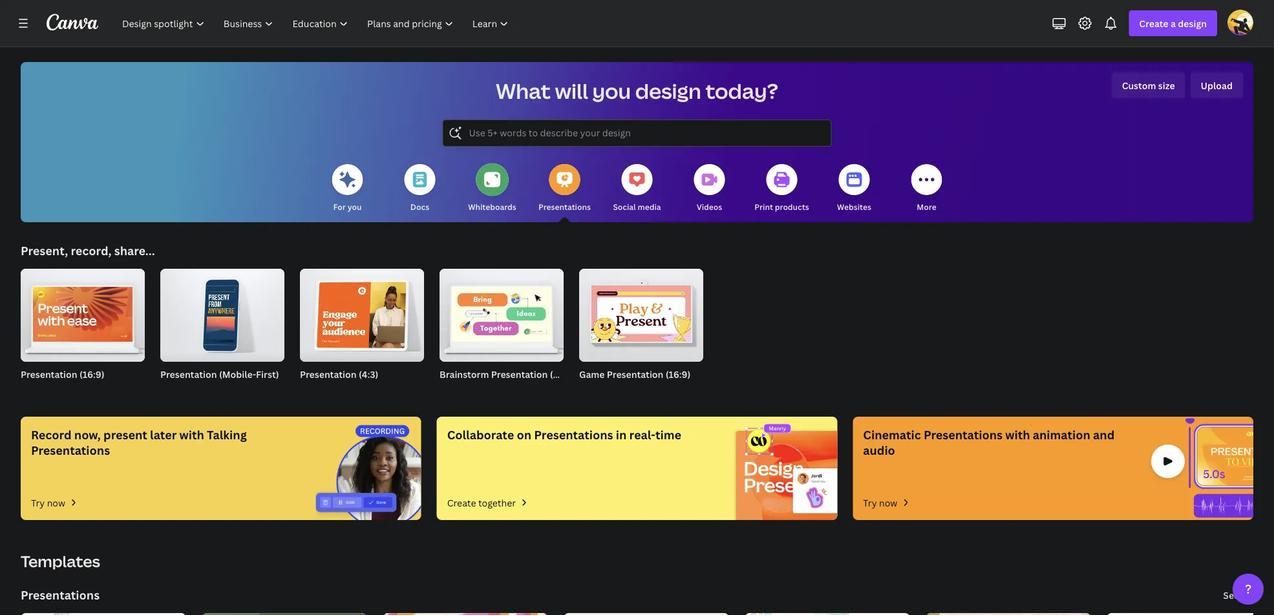 Task type: locate. For each thing, give the bounding box(es) containing it.
later
[[150, 427, 177, 443]]

try up "templates"
[[31, 497, 45, 509]]

media
[[638, 201, 661, 212]]

1 horizontal spatial design
[[1178, 17, 1207, 29]]

presentation right game
[[607, 368, 664, 381]]

present,
[[21, 243, 68, 259]]

(16:9) left game
[[550, 368, 575, 381]]

Search search field
[[469, 121, 805, 145]]

1 presentation from the left
[[21, 368, 77, 381]]

1 horizontal spatial create
[[1140, 17, 1169, 29]]

create for create together
[[447, 497, 476, 509]]

0 vertical spatial you
[[593, 77, 631, 105]]

create together
[[447, 497, 516, 509]]

design up search search field
[[635, 77, 702, 105]]

group up brainstorm presentation (16:9)
[[440, 264, 564, 362]]

brainstorm presentation (16:9) group
[[440, 264, 575, 397]]

ben nelson image
[[1228, 10, 1254, 35]]

presentation left (mobile-
[[160, 368, 217, 381]]

(16:9) up time
[[666, 368, 691, 381]]

1 vertical spatial design
[[635, 77, 702, 105]]

2 presentation from the left
[[160, 368, 217, 381]]

0 horizontal spatial you
[[348, 201, 362, 212]]

websites button
[[837, 155, 872, 222]]

try now for record now, present later with talking presentations
[[31, 497, 65, 509]]

try now down audio
[[863, 497, 898, 509]]

with right later
[[179, 427, 204, 443]]

group inside brainstorm presentation (16:9) group
[[440, 264, 564, 362]]

1 try from the left
[[31, 497, 45, 509]]

2 try now from the left
[[863, 497, 898, 509]]

videos
[[697, 201, 722, 212]]

presentation (16:9) group
[[21, 264, 145, 397]]

brainstorm presentation (16:9)
[[440, 368, 575, 381]]

first)
[[256, 368, 279, 381]]

you right for
[[348, 201, 362, 212]]

1 try now from the left
[[31, 497, 65, 509]]

3 (16:9) from the left
[[666, 368, 691, 381]]

you inside button
[[348, 201, 362, 212]]

design
[[1178, 17, 1207, 29], [635, 77, 702, 105]]

presentation
[[21, 368, 77, 381], [160, 368, 217, 381], [300, 368, 357, 381], [491, 368, 548, 381], [607, 368, 664, 381]]

with inside cinematic presentations with animation and audio
[[1006, 427, 1030, 443]]

2 with from the left
[[1006, 427, 1030, 443]]

0 horizontal spatial design
[[635, 77, 702, 105]]

group for game presentation (16:9)
[[579, 264, 704, 362]]

animation
[[1033, 427, 1091, 443]]

present, record, share...
[[21, 243, 155, 259]]

whiteboards button
[[468, 155, 517, 222]]

0 vertical spatial create
[[1140, 17, 1169, 29]]

1 vertical spatial create
[[447, 497, 476, 509]]

see all
[[1224, 589, 1253, 602]]

with left 'animation'
[[1006, 427, 1030, 443]]

now for record now, present later with talking presentations
[[47, 497, 65, 509]]

presentations
[[539, 201, 591, 212], [534, 427, 613, 443], [924, 427, 1003, 443], [31, 443, 110, 458], [21, 587, 100, 603]]

social
[[613, 201, 636, 212]]

group for brainstorm presentation (16:9)
[[440, 264, 564, 362]]

(16:9) up now,
[[79, 368, 105, 381]]

presentation left (4:3)
[[300, 368, 357, 381]]

try for record now, present later with talking presentations
[[31, 497, 45, 509]]

cinematic presentations with animation and audio
[[863, 427, 1115, 458]]

0 horizontal spatial (16:9)
[[79, 368, 105, 381]]

share...
[[114, 243, 155, 259]]

(4:3)
[[359, 368, 378, 381]]

presentations inside record now, present later with talking presentations
[[31, 443, 110, 458]]

None search field
[[443, 120, 831, 146]]

create left the a
[[1140, 17, 1169, 29]]

on
[[517, 427, 532, 443]]

1 horizontal spatial now
[[879, 497, 898, 509]]

2 horizontal spatial (16:9)
[[666, 368, 691, 381]]

2 now from the left
[[879, 497, 898, 509]]

now
[[47, 497, 65, 509], [879, 497, 898, 509]]

group up presentation (mobile-first)
[[160, 264, 285, 362]]

cinematic
[[863, 427, 921, 443]]

4 group from the left
[[440, 264, 564, 362]]

1 group from the left
[[21, 264, 145, 362]]

1 with from the left
[[179, 427, 204, 443]]

try now for cinematic presentations with animation and audio
[[863, 497, 898, 509]]

2 group from the left
[[160, 264, 285, 362]]

now down audio
[[879, 497, 898, 509]]

1 horizontal spatial with
[[1006, 427, 1030, 443]]

presentation (4:3)
[[300, 368, 378, 381]]

group up (4:3)
[[300, 264, 424, 362]]

3 group from the left
[[300, 264, 424, 362]]

presentation (mobile-first) group
[[160, 264, 285, 397]]

2 (16:9) from the left
[[550, 368, 575, 381]]

5 group from the left
[[579, 264, 704, 362]]

presentation for presentation (4:3)
[[300, 368, 357, 381]]

presentations link
[[21, 587, 100, 603]]

docs button
[[404, 155, 436, 222]]

and
[[1094, 427, 1115, 443]]

you right will
[[593, 77, 631, 105]]

0 horizontal spatial try
[[31, 497, 45, 509]]

try down audio
[[863, 497, 877, 509]]

collaborate on presentations in real-time
[[447, 427, 682, 443]]

design right the a
[[1178, 17, 1207, 29]]

try
[[31, 497, 45, 509], [863, 497, 877, 509]]

group for presentation (16:9)
[[21, 264, 145, 362]]

you
[[593, 77, 631, 105], [348, 201, 362, 212]]

1 vertical spatial you
[[348, 201, 362, 212]]

1 horizontal spatial (16:9)
[[550, 368, 575, 381]]

game presentation (16:9) group
[[579, 264, 704, 397]]

0 horizontal spatial try now
[[31, 497, 65, 509]]

group
[[21, 264, 145, 362], [160, 264, 285, 362], [300, 264, 424, 362], [440, 264, 564, 362], [579, 264, 704, 362]]

group down present, record, share...
[[21, 264, 145, 362]]

audio
[[863, 443, 896, 458]]

5 presentation from the left
[[607, 368, 664, 381]]

0 horizontal spatial create
[[447, 497, 476, 509]]

collaborate
[[447, 427, 514, 443]]

3 presentation from the left
[[300, 368, 357, 381]]

record now, present later with talking presentations
[[31, 427, 247, 458]]

talking
[[207, 427, 247, 443]]

what will you design today?
[[496, 77, 778, 105]]

with
[[179, 427, 204, 443], [1006, 427, 1030, 443]]

2 try from the left
[[863, 497, 877, 509]]

1 horizontal spatial try now
[[863, 497, 898, 509]]

try now up "templates"
[[31, 497, 65, 509]]

now up "templates"
[[47, 497, 65, 509]]

1 now from the left
[[47, 497, 65, 509]]

0 horizontal spatial now
[[47, 497, 65, 509]]

videos button
[[694, 155, 725, 222]]

(16:9)
[[79, 368, 105, 381], [550, 368, 575, 381], [666, 368, 691, 381]]

brainstorm
[[440, 368, 489, 381]]

all
[[1242, 589, 1253, 602]]

record,
[[71, 243, 112, 259]]

try now
[[31, 497, 65, 509], [863, 497, 898, 509]]

create inside create a design dropdown button
[[1140, 17, 1169, 29]]

0 horizontal spatial with
[[179, 427, 204, 443]]

1 horizontal spatial try
[[863, 497, 877, 509]]

print products button
[[755, 155, 809, 222]]

group up game presentation (16:9)
[[579, 264, 704, 362]]

game presentation (16:9)
[[579, 368, 691, 381]]

presentation (16:9)
[[21, 368, 105, 381]]

0 vertical spatial design
[[1178, 17, 1207, 29]]

presentation (4:3) group
[[300, 264, 424, 397]]

more button
[[911, 155, 942, 222]]

create
[[1140, 17, 1169, 29], [447, 497, 476, 509]]

presentation right brainstorm at the left of page
[[491, 368, 548, 381]]

group for presentation (mobile-first)
[[160, 264, 285, 362]]

presentation up record
[[21, 368, 77, 381]]

print
[[755, 201, 773, 212]]

create left together
[[447, 497, 476, 509]]



Task type: vqa. For each thing, say whether or not it's contained in the screenshot.
second Try now
yes



Task type: describe. For each thing, give the bounding box(es) containing it.
websites
[[837, 201, 872, 212]]

templates
[[21, 551, 100, 572]]

in
[[616, 427, 627, 443]]

custom size
[[1122, 79, 1175, 92]]

group for presentation (4:3)
[[300, 264, 424, 362]]

upload button
[[1191, 72, 1243, 98]]

time
[[656, 427, 682, 443]]

4 presentation from the left
[[491, 368, 548, 381]]

(mobile-
[[219, 368, 256, 381]]

now,
[[74, 427, 101, 443]]

real-
[[630, 427, 656, 443]]

what
[[496, 77, 551, 105]]

see
[[1224, 589, 1240, 602]]

design inside dropdown button
[[1178, 17, 1207, 29]]

present
[[103, 427, 147, 443]]

for you button
[[332, 155, 363, 222]]

presentation for presentation (16:9)
[[21, 368, 77, 381]]

custom
[[1122, 79, 1157, 92]]

together
[[478, 497, 516, 509]]

for you
[[333, 201, 362, 212]]

now for cinematic presentations with animation and audio
[[879, 497, 898, 509]]

(16:9) for game presentation (16:9)
[[666, 368, 691, 381]]

with inside record now, present later with talking presentations
[[179, 427, 204, 443]]

whiteboards
[[468, 201, 517, 212]]

print products
[[755, 201, 809, 212]]

will
[[555, 77, 588, 105]]

presentation (mobile-first)
[[160, 368, 279, 381]]

more
[[917, 201, 937, 212]]

try for cinematic presentations with animation and audio
[[863, 497, 877, 509]]

presentations button
[[539, 155, 591, 222]]

today?
[[706, 77, 778, 105]]

game
[[579, 368, 605, 381]]

presentation for presentation (mobile-first)
[[160, 368, 217, 381]]

size
[[1159, 79, 1175, 92]]

docs
[[411, 201, 429, 212]]

social media
[[613, 201, 661, 212]]

1 horizontal spatial you
[[593, 77, 631, 105]]

create a design
[[1140, 17, 1207, 29]]

(16:9) for brainstorm presentation (16:9)
[[550, 368, 575, 381]]

a
[[1171, 17, 1176, 29]]

see all link
[[1222, 583, 1254, 608]]

custom size button
[[1112, 72, 1186, 98]]

social media button
[[613, 155, 661, 222]]

products
[[775, 201, 809, 212]]

record
[[31, 427, 71, 443]]

1 (16:9) from the left
[[79, 368, 105, 381]]

for
[[333, 201, 346, 212]]

create a design button
[[1129, 10, 1218, 36]]

presentations inside cinematic presentations with animation and audio
[[924, 427, 1003, 443]]

top level navigation element
[[114, 10, 520, 36]]

upload
[[1201, 79, 1233, 92]]

create for create a design
[[1140, 17, 1169, 29]]



